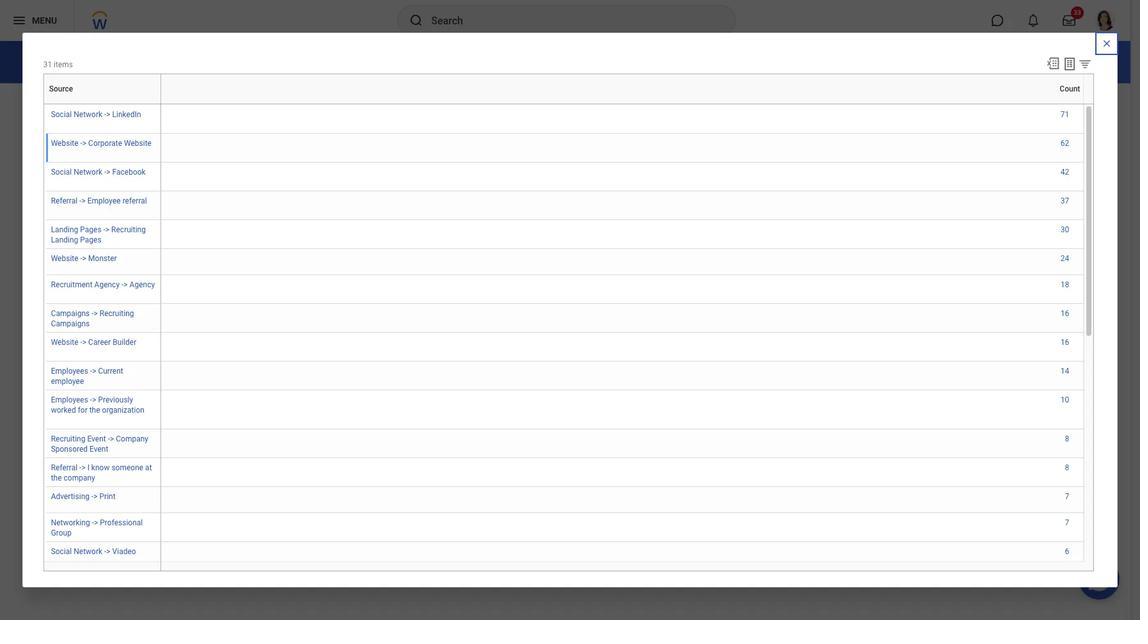 Task type: vqa. For each thing, say whether or not it's contained in the screenshot.
1st Social from the bottom of the page
yes



Task type: locate. For each thing, give the bounding box(es) containing it.
referral up company
[[51, 463, 78, 472]]

1 vertical spatial referral
[[51, 463, 78, 472]]

1 vertical spatial 7
[[1066, 518, 1070, 527]]

> left the i
[[82, 463, 86, 472]]

the right for
[[89, 406, 100, 415]]

> left career
[[82, 338, 86, 347]]

> inside networking -> professional group
[[94, 518, 98, 527]]

> left corporate
[[82, 139, 86, 148]]

advertising
[[51, 492, 90, 501]]

0 vertical spatial employees
[[51, 367, 88, 376]]

- right networking
[[92, 518, 94, 527]]

2 8 button from the top
[[1066, 463, 1072, 473]]

37
[[1061, 196, 1070, 205]]

-
[[104, 110, 106, 119], [80, 139, 82, 148], [104, 168, 106, 177], [79, 196, 82, 205], [103, 225, 105, 234], [80, 254, 82, 263], [122, 280, 124, 289], [92, 309, 94, 318], [80, 338, 82, 347], [90, 367, 92, 376], [90, 395, 92, 404], [108, 435, 110, 443], [79, 463, 82, 472], [91, 492, 94, 501], [92, 518, 94, 527], [104, 547, 106, 556]]

recruiting event -> company sponsored event link
[[51, 432, 148, 454]]

- inside employees -> previously worked for the organization
[[90, 395, 92, 404]]

1 vertical spatial source
[[49, 84, 73, 93]]

0 horizontal spatial the
[[51, 474, 62, 483]]

0 vertical spatial 7 button
[[1066, 491, 1072, 502]]

62 button
[[1061, 138, 1072, 149]]

37 button
[[1061, 196, 1072, 206]]

31 items
[[43, 60, 73, 69]]

network for linkedin
[[74, 110, 102, 119]]

previously
[[98, 395, 133, 404]]

1 vertical spatial network
[[74, 168, 102, 177]]

social up referral -> employee referral link
[[51, 168, 72, 177]]

0 vertical spatial social
[[51, 110, 72, 119]]

0 horizontal spatial count
[[161, 103, 163, 104]]

network up referral -> employee referral link
[[74, 168, 102, 177]]

social for social network -> facebook
[[51, 168, 72, 177]]

16 button down "18" button
[[1061, 308, 1072, 319]]

know
[[91, 463, 110, 472]]

employee
[[51, 377, 84, 386]]

16 button up 14
[[1061, 337, 1072, 348]]

employees inside employees -> current employee
[[51, 367, 88, 376]]

network down include evergreen requisitions
[[74, 110, 102, 119]]

the inside referral -> i know someone at the company
[[51, 474, 62, 483]]

1 vertical spatial count
[[161, 103, 163, 104]]

organization
[[102, 406, 145, 415]]

recruiting event -> company sponsored event
[[51, 435, 148, 454]]

website -> monster link
[[51, 252, 117, 263]]

website left corporate
[[51, 139, 78, 148]]

1 horizontal spatial count
[[1060, 84, 1081, 93]]

source down items
[[49, 84, 73, 93]]

1 horizontal spatial source
[[49, 84, 73, 93]]

recruitment agency -> agency link
[[51, 278, 155, 289]]

website up facebook
[[124, 139, 152, 148]]

source inside row element
[[49, 84, 73, 93]]

recruiting up builder
[[100, 309, 134, 318]]

2 vertical spatial source
[[46, 103, 48, 104]]

count down include evergreen requisitions element
[[161, 103, 163, 104]]

employee
[[87, 196, 121, 205]]

- down employees -> current employee
[[90, 395, 92, 404]]

1 employees from the top
[[51, 367, 88, 376]]

recruiting down referral
[[111, 225, 146, 234]]

- inside recruiting event -> company sponsored event
[[108, 435, 110, 443]]

> left previously
[[92, 395, 96, 404]]

recruiting up include
[[26, 55, 85, 70]]

network down networking -> professional group
[[74, 547, 102, 556]]

landing pages -> recruiting landing pages
[[51, 225, 146, 245]]

1 horizontal spatial the
[[89, 406, 100, 415]]

- inside employees -> current employee
[[90, 367, 92, 376]]

> left "professional"
[[94, 518, 98, 527]]

website up recruitment
[[51, 254, 78, 263]]

- left facebook
[[104, 168, 106, 177]]

source down include
[[46, 103, 48, 104]]

> inside referral -> i know someone at the company
[[82, 463, 86, 472]]

> left company
[[110, 435, 114, 443]]

include evergreen requisitions
[[26, 92, 149, 102]]

notifications large image
[[1028, 14, 1040, 27]]

website inside website -> monster link
[[51, 254, 78, 263]]

networking
[[51, 518, 90, 527]]

0 horizontal spatial agency
[[94, 280, 120, 289]]

campaigns down recruitment
[[51, 309, 90, 318]]

campaigns up website -> career builder link
[[51, 319, 90, 328]]

6
[[1066, 547, 1070, 556]]

1 campaigns from the top
[[51, 309, 90, 318]]

- left linkedin
[[104, 110, 106, 119]]

0 vertical spatial network
[[74, 110, 102, 119]]

0 vertical spatial event
[[87, 435, 106, 443]]

recruiting
[[26, 55, 85, 70], [111, 225, 146, 234], [100, 309, 134, 318], [51, 435, 85, 443]]

employees inside employees -> previously worked for the organization
[[51, 395, 88, 404]]

0 vertical spatial referral
[[51, 196, 78, 205]]

0 vertical spatial pages
[[80, 225, 101, 234]]

> left linkedin
[[106, 110, 110, 119]]

social for social network -> viadeo
[[51, 547, 72, 556]]

event
[[87, 435, 106, 443], [90, 445, 108, 454]]

the left company
[[51, 474, 62, 483]]

30 button
[[1061, 225, 1072, 235]]

website left career
[[51, 338, 78, 347]]

referral for referral -> i know someone at the company
[[51, 463, 78, 472]]

- left career
[[80, 338, 82, 347]]

agency down monster
[[94, 280, 120, 289]]

1 7 from the top
[[1066, 492, 1070, 501]]

2 agency from the left
[[130, 280, 155, 289]]

referral for referral -> employee referral
[[51, 196, 78, 205]]

recruitment agency -> agency
[[51, 280, 155, 289]]

>
[[106, 110, 110, 119], [82, 139, 86, 148], [106, 168, 110, 177], [82, 196, 86, 205], [105, 225, 110, 234], [82, 254, 86, 263], [124, 280, 128, 289], [94, 309, 98, 318], [82, 338, 86, 347], [92, 367, 96, 376], [92, 395, 96, 404], [110, 435, 114, 443], [82, 463, 86, 472], [94, 492, 98, 501], [94, 518, 98, 527], [106, 547, 110, 556]]

406
[[541, 262, 597, 301]]

0 vertical spatial count
[[1060, 84, 1081, 93]]

employees -> current employee link
[[51, 364, 123, 386]]

2 network from the top
[[74, 168, 102, 177]]

6 button
[[1066, 546, 1072, 557]]

0 vertical spatial 7
[[1066, 492, 1070, 501]]

3 network from the top
[[74, 547, 102, 556]]

2 16 button from the top
[[1061, 337, 1072, 348]]

employees up worked
[[51, 395, 88, 404]]

0 vertical spatial campaigns
[[51, 309, 90, 318]]

3 social from the top
[[51, 547, 72, 556]]

18 button
[[1061, 280, 1072, 290]]

16
[[1061, 309, 1070, 318], [1061, 338, 1070, 347]]

pages
[[80, 225, 101, 234], [80, 236, 101, 245]]

2 vertical spatial network
[[74, 547, 102, 556]]

campaigns -> recruiting campaigns link
[[51, 307, 134, 328]]

2 campaigns from the top
[[51, 319, 90, 328]]

71
[[1061, 110, 1070, 119]]

1 network from the top
[[74, 110, 102, 119]]

1 horizontal spatial agency
[[130, 280, 155, 289]]

inbox large image
[[1063, 14, 1076, 27]]

agency
[[94, 280, 120, 289], [130, 280, 155, 289]]

network for viadeo
[[74, 547, 102, 556]]

1 vertical spatial landing
[[51, 236, 78, 245]]

referral left employee
[[51, 196, 78, 205]]

- up website -> career builder link
[[92, 309, 94, 318]]

website inside website -> career builder link
[[51, 338, 78, 347]]

0 vertical spatial 8 button
[[1066, 434, 1072, 444]]

1 vertical spatial 16
[[1061, 338, 1070, 347]]

16 up 14
[[1061, 338, 1070, 347]]

> inside recruiting event -> company sponsored event
[[110, 435, 114, 443]]

social down group
[[51, 547, 72, 556]]

toolbar
[[1041, 57, 1095, 73]]

1 vertical spatial 8
[[1066, 463, 1070, 472]]

campaigns -> recruiting campaigns
[[51, 309, 134, 328]]

> inside landing pages -> recruiting landing pages
[[105, 225, 110, 234]]

- left company
[[108, 435, 110, 443]]

2 horizontal spatial source
[[88, 55, 128, 70]]

worked
[[51, 406, 76, 415]]

1 vertical spatial campaigns
[[51, 319, 90, 328]]

social network -> viadeo link
[[51, 545, 136, 556]]

select to filter grid data image
[[1079, 57, 1093, 71]]

7
[[1066, 492, 1070, 501], [1066, 518, 1070, 527]]

source
[[88, 55, 128, 70], [49, 84, 73, 93], [46, 103, 48, 104]]

1 vertical spatial 8 button
[[1066, 463, 1072, 473]]

website -> corporate website
[[51, 139, 152, 148]]

2 employees from the top
[[51, 395, 88, 404]]

1 vertical spatial event
[[90, 445, 108, 454]]

employees
[[51, 367, 88, 376], [51, 395, 88, 404]]

14 button
[[1061, 366, 1072, 376]]

recruiting source effectiveness link
[[26, 55, 210, 70]]

- left current
[[90, 367, 92, 376]]

> left current
[[92, 367, 96, 376]]

campaigns
[[51, 309, 90, 318], [51, 319, 90, 328]]

2 referral from the top
[[51, 463, 78, 472]]

0 vertical spatial 8
[[1066, 435, 1070, 443]]

1 vertical spatial employees
[[51, 395, 88, 404]]

referral -> i know someone at the company link
[[51, 461, 152, 483]]

view printable version (pdf) image
[[1101, 54, 1116, 69]]

advertising -> print
[[51, 492, 116, 501]]

i
[[87, 463, 90, 472]]

2 pages from the top
[[80, 236, 101, 245]]

website
[[51, 139, 78, 148], [124, 139, 152, 148], [51, 254, 78, 263], [51, 338, 78, 347]]

2 landing from the top
[[51, 236, 78, 245]]

employees up employee
[[51, 367, 88, 376]]

0 horizontal spatial source
[[46, 103, 48, 104]]

2 vertical spatial social
[[51, 547, 72, 556]]

0 vertical spatial 16 button
[[1061, 308, 1072, 319]]

count down export to worksheets 'icon'
[[1060, 84, 1081, 93]]

source up row element
[[88, 55, 128, 70]]

- inside referral -> i know someone at the company
[[79, 463, 82, 472]]

0 vertical spatial source
[[88, 55, 128, 70]]

for
[[78, 406, 87, 415]]

- left monster
[[80, 254, 82, 263]]

71 button
[[1061, 109, 1072, 119]]

employees for worked
[[51, 395, 88, 404]]

14
[[1061, 367, 1070, 376]]

1 vertical spatial 7 button
[[1066, 518, 1072, 528]]

social network -> facebook
[[51, 168, 146, 177]]

1 vertical spatial pages
[[80, 236, 101, 245]]

- inside networking -> professional group
[[92, 518, 94, 527]]

1 vertical spatial 16 button
[[1061, 337, 1072, 348]]

16 down "18" button
[[1061, 309, 1070, 318]]

7 button
[[1066, 491, 1072, 502], [1066, 518, 1072, 528]]

2 social from the top
[[51, 168, 72, 177]]

include
[[26, 92, 55, 102]]

referral inside referral -> i know someone at the company
[[51, 463, 78, 472]]

linkedin
[[112, 110, 141, 119]]

- left the i
[[79, 463, 82, 472]]

corporate
[[88, 139, 122, 148]]

16 button
[[1061, 308, 1072, 319], [1061, 337, 1072, 348]]

24
[[1061, 254, 1070, 263]]

recruiting inside campaigns -> recruiting campaigns
[[100, 309, 134, 318]]

- down employee
[[103, 225, 105, 234]]

1 vertical spatial social
[[51, 168, 72, 177]]

> down employee
[[105, 225, 110, 234]]

agency up campaigns -> recruiting campaigns link
[[130, 280, 155, 289]]

8 button
[[1066, 434, 1072, 444], [1066, 463, 1072, 473]]

> up website -> career builder link
[[94, 309, 98, 318]]

1 social from the top
[[51, 110, 72, 119]]

recruiting up sponsored
[[51, 435, 85, 443]]

effectiveness
[[132, 55, 210, 70]]

count
[[1060, 84, 1081, 93], [161, 103, 163, 104]]

count column header
[[161, 103, 1084, 105]]

1 vertical spatial the
[[51, 474, 62, 483]]

0 vertical spatial landing
[[51, 225, 78, 234]]

employees -> current employee
[[51, 367, 123, 386]]

0 vertical spatial the
[[89, 406, 100, 415]]

> left facebook
[[106, 168, 110, 177]]

0 vertical spatial 16
[[1061, 309, 1070, 318]]

the
[[89, 406, 100, 415], [51, 474, 62, 483]]

network
[[74, 110, 102, 119], [74, 168, 102, 177], [74, 547, 102, 556]]

landing pages -> recruiting landing pages link
[[51, 223, 146, 245]]

social down evergreen at the top left of page
[[51, 110, 72, 119]]

referral
[[51, 196, 78, 205], [51, 463, 78, 472]]

requisitions
[[99, 92, 149, 102]]

1 referral from the top
[[51, 196, 78, 205]]



Task type: describe. For each thing, give the bounding box(es) containing it.
42
[[1061, 168, 1070, 177]]

close image
[[1103, 39, 1113, 49]]

advertising -> print link
[[51, 490, 116, 501]]

referral -> employee referral link
[[51, 194, 147, 205]]

31
[[43, 60, 52, 69]]

> left monster
[[82, 254, 86, 263]]

- left viadeo
[[104, 547, 106, 556]]

1 landing from the top
[[51, 225, 78, 234]]

> left viadeo
[[106, 547, 110, 556]]

24 button
[[1061, 253, 1072, 264]]

1 agency from the left
[[94, 280, 120, 289]]

recruiting inside recruiting event -> company sponsored event
[[51, 435, 85, 443]]

monster
[[88, 254, 117, 263]]

> up campaigns -> recruiting campaigns link
[[124, 280, 128, 289]]

professional
[[100, 518, 143, 527]]

1 16 button from the top
[[1061, 308, 1072, 319]]

website -> career builder
[[51, 338, 136, 347]]

1 7 button from the top
[[1066, 491, 1072, 502]]

social for social network -> linkedin
[[51, 110, 72, 119]]

employees for employee
[[51, 367, 88, 376]]

10 button
[[1061, 395, 1072, 405]]

referral -> employee referral
[[51, 196, 147, 205]]

builder
[[113, 338, 136, 347]]

row element
[[45, 74, 163, 103]]

social network -> facebook link
[[51, 165, 146, 177]]

sponsored
[[51, 445, 88, 454]]

someone
[[112, 463, 143, 472]]

viadeo
[[112, 547, 136, 556]]

- left employee
[[79, 196, 82, 205]]

referral -> i know someone at the company
[[51, 463, 152, 483]]

website -> corporate website link
[[51, 136, 152, 148]]

> inside campaigns -> recruiting campaigns
[[94, 309, 98, 318]]

website for website -> career builder
[[51, 338, 78, 347]]

1 8 button from the top
[[1066, 434, 1072, 444]]

include filled/closed job requisitions element
[[365, 84, 380, 103]]

- left print
[[91, 492, 94, 501]]

2 7 button from the top
[[1066, 518, 1072, 528]]

profile logan mcneil element
[[1088, 6, 1124, 35]]

social network -> viadeo
[[51, 547, 136, 556]]

export to worksheets image
[[1063, 57, 1078, 72]]

facebook
[[112, 168, 146, 177]]

website -> monster
[[51, 254, 117, 263]]

2 7 from the top
[[1066, 518, 1070, 527]]

website -> career builder link
[[51, 335, 136, 347]]

> inside employees -> previously worked for the organization
[[92, 395, 96, 404]]

1 16 from the top
[[1061, 309, 1070, 318]]

at
[[145, 463, 152, 472]]

employees -> previously worked for the organization
[[51, 395, 145, 415]]

include evergreen requisitions element
[[162, 84, 176, 103]]

evergreen
[[57, 92, 97, 102]]

- left corporate
[[80, 139, 82, 148]]

406 button
[[541, 260, 599, 304]]

employees -> previously worked for the organization link
[[51, 393, 145, 415]]

- up campaigns -> recruiting campaigns link
[[122, 280, 124, 289]]

10
[[1061, 395, 1070, 404]]

18
[[1061, 280, 1070, 289]]

source inside 406 main content
[[88, 55, 128, 70]]

group
[[51, 529, 72, 538]]

> left employee
[[82, 196, 86, 205]]

62
[[1061, 139, 1070, 148]]

current
[[98, 367, 123, 376]]

recruiting inside landing pages -> recruiting landing pages
[[111, 225, 146, 234]]

social network -> linkedin
[[51, 110, 141, 119]]

networking -> professional group link
[[51, 516, 143, 538]]

- inside campaigns -> recruiting campaigns
[[92, 309, 94, 318]]

the inside employees -> previously worked for the organization
[[89, 406, 100, 415]]

10 8 8 7 7 6
[[1061, 395, 1070, 556]]

- inside landing pages -> recruiting landing pages
[[103, 225, 105, 234]]

source button
[[46, 103, 48, 104]]

career
[[88, 338, 111, 347]]

count inside column header
[[161, 103, 163, 104]]

referral
[[123, 196, 147, 205]]

recruiting source effectiveness
[[26, 55, 210, 70]]

recruiting inside 406 main content
[[26, 55, 85, 70]]

1 pages from the top
[[80, 225, 101, 234]]

42 button
[[1061, 167, 1072, 177]]

> left print
[[94, 492, 98, 501]]

company
[[116, 435, 148, 443]]

items
[[54, 60, 73, 69]]

> inside employees -> current employee
[[92, 367, 96, 376]]

export to excel image
[[1047, 57, 1061, 71]]

30
[[1061, 225, 1070, 234]]

networking -> professional group
[[51, 518, 143, 538]]

export to excel image
[[1070, 54, 1085, 69]]

company
[[64, 474, 95, 483]]

2 8 from the top
[[1066, 463, 1070, 472]]

website for website -> monster
[[51, 254, 78, 263]]

social network -> linkedin link
[[51, 107, 141, 119]]

406 main content
[[0, 41, 1131, 542]]

network for facebook
[[74, 168, 102, 177]]

print
[[99, 492, 116, 501]]

2 16 from the top
[[1061, 338, 1070, 347]]

recruitment
[[51, 280, 93, 289]]

search image
[[409, 13, 424, 28]]

website for website -> corporate website
[[51, 139, 78, 148]]

configure and view chart data image
[[1074, 118, 1088, 132]]

1 8 from the top
[[1066, 435, 1070, 443]]



